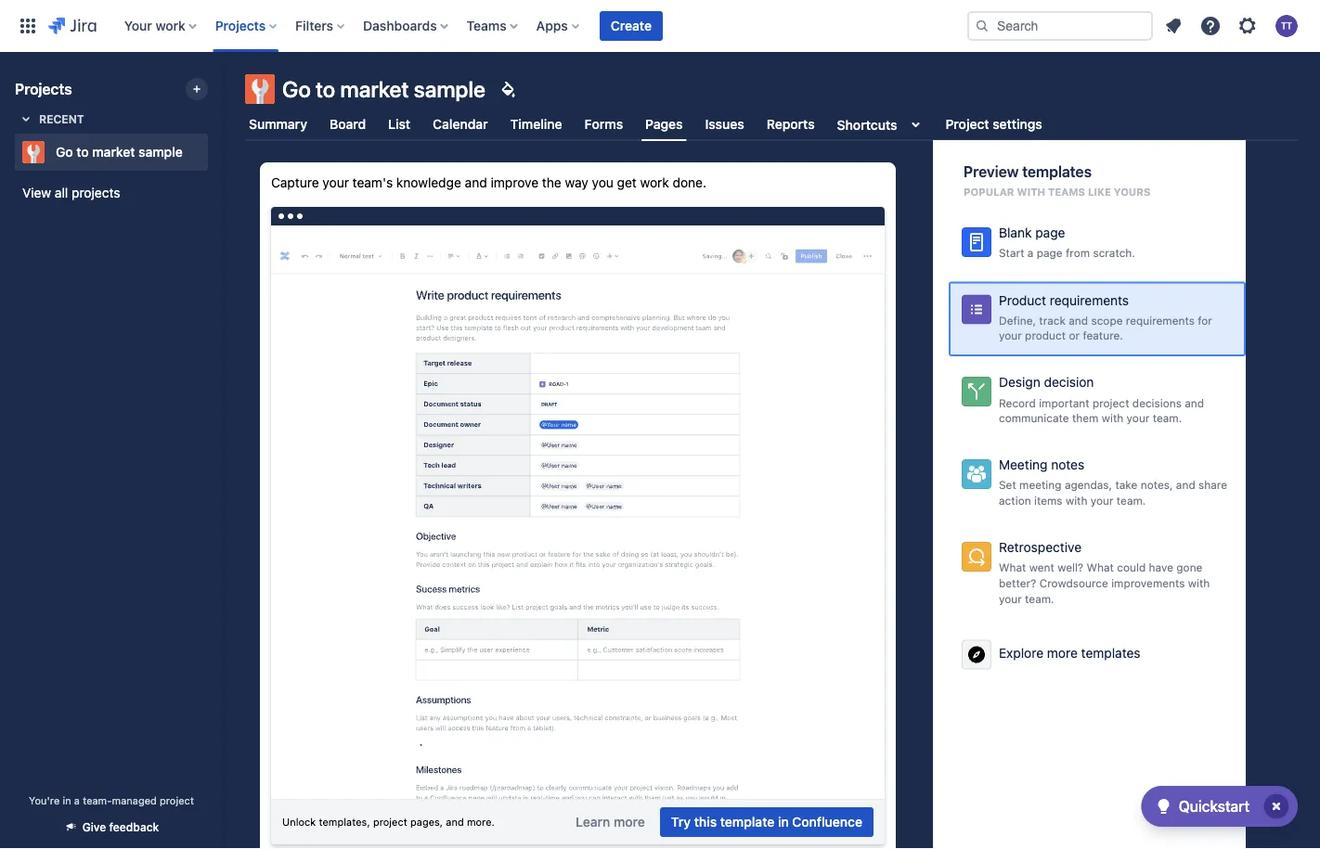 Task type: vqa. For each thing, say whether or not it's contained in the screenshot.
second heading from the top
no



Task type: locate. For each thing, give the bounding box(es) containing it.
team.
[[1153, 412, 1182, 425], [1117, 494, 1146, 507], [1025, 592, 1055, 605]]

give feedback
[[82, 821, 159, 834]]

board
[[330, 117, 366, 132]]

meeting
[[999, 457, 1048, 473]]

1 vertical spatial market
[[92, 144, 135, 160]]

this
[[694, 815, 717, 830]]

and inside product requirements define, track and scope requirements for your product or feature.
[[1069, 314, 1088, 327]]

0 horizontal spatial what
[[999, 561, 1026, 574]]

0 horizontal spatial project
[[160, 795, 194, 807]]

could
[[1117, 561, 1146, 574]]

1 horizontal spatial more
[[1047, 646, 1078, 661]]

1 vertical spatial a
[[74, 795, 80, 807]]

requirements up scope
[[1050, 292, 1129, 308]]

summary link
[[245, 108, 311, 141]]

1 vertical spatial more
[[614, 815, 645, 830]]

sample
[[414, 76, 486, 102], [138, 144, 183, 160]]

your down "agendas,"
[[1091, 494, 1114, 507]]

sample left "add to starred" image
[[138, 144, 183, 160]]

work inside dropdown button
[[155, 18, 185, 33]]

quickstart button
[[1142, 786, 1298, 827]]

0 horizontal spatial projects
[[15, 80, 72, 98]]

0 vertical spatial more
[[1047, 646, 1078, 661]]

with inside 'retrospective what went well? what could have gone better? crowdsource improvements with your team.'
[[1188, 577, 1210, 590]]

in
[[63, 795, 71, 807], [778, 815, 789, 830]]

get
[[617, 175, 637, 190]]

design decision record important project decisions and communicate them with your team.
[[999, 375, 1204, 425]]

and
[[465, 175, 487, 190], [1069, 314, 1088, 327], [1185, 396, 1204, 409], [1176, 479, 1196, 492], [446, 816, 464, 828]]

team. inside 'retrospective what went well? what could have gone better? crowdsource improvements with your team.'
[[1025, 592, 1055, 605]]

go inside "link"
[[56, 144, 73, 160]]

shortcuts
[[837, 117, 897, 132]]

more for learn
[[614, 815, 645, 830]]

go up summary
[[282, 76, 311, 102]]

blank page start a page from scratch.
[[999, 225, 1136, 260]]

appswitcher icon image
[[17, 15, 39, 37]]

more
[[1047, 646, 1078, 661], [614, 815, 645, 830]]

decisions
[[1133, 396, 1182, 409]]

settings
[[993, 117, 1043, 132]]

forms
[[585, 117, 623, 132]]

managed
[[112, 795, 157, 807]]

0 horizontal spatial work
[[155, 18, 185, 33]]

your down better?
[[999, 592, 1022, 605]]

in right template
[[778, 815, 789, 830]]

project left pages,
[[373, 816, 407, 828]]

give
[[82, 821, 106, 834]]

check image
[[1153, 796, 1175, 818]]

templates
[[1022, 163, 1092, 181], [1081, 646, 1141, 661]]

1 horizontal spatial what
[[1087, 561, 1114, 574]]

work right get
[[640, 175, 669, 190]]

page right blank
[[1036, 225, 1066, 240]]

explore more templates button
[[949, 627, 1246, 683]]

project
[[946, 117, 989, 132]]

help image
[[1200, 15, 1222, 37]]

blank image
[[966, 231, 988, 253]]

with down gone
[[1188, 577, 1210, 590]]

pages,
[[410, 816, 443, 828]]

2 horizontal spatial project
[[1093, 396, 1130, 409]]

collapse recent projects image
[[15, 108, 37, 130]]

0 horizontal spatial go
[[56, 144, 73, 160]]

with
[[1017, 186, 1046, 198], [1102, 412, 1124, 425], [1066, 494, 1088, 507], [1188, 577, 1210, 590]]

knowledge
[[396, 175, 461, 190]]

market up "view all projects" link
[[92, 144, 135, 160]]

2 horizontal spatial team.
[[1153, 412, 1182, 425]]

requirements
[[1050, 292, 1129, 308], [1126, 314, 1195, 327]]

and left the more.
[[446, 816, 464, 828]]

team. inside design decision record important project decisions and communicate them with your team.
[[1153, 412, 1182, 425]]

templates,
[[319, 816, 370, 828]]

feedback
[[109, 821, 159, 834]]

0 horizontal spatial to
[[76, 144, 89, 160]]

banner
[[0, 0, 1320, 52]]

1 horizontal spatial market
[[340, 76, 409, 102]]

confluence
[[792, 815, 863, 830]]

apps
[[536, 18, 568, 33]]

1 vertical spatial to
[[76, 144, 89, 160]]

1 vertical spatial go
[[56, 144, 73, 160]]

1 horizontal spatial work
[[640, 175, 669, 190]]

project inside design decision record important project decisions and communicate them with your team.
[[1093, 396, 1130, 409]]

a right start
[[1028, 247, 1034, 260]]

0 vertical spatial project
[[1093, 396, 1130, 409]]

and left the share
[[1176, 479, 1196, 492]]

1 vertical spatial page
[[1037, 247, 1063, 260]]

0 horizontal spatial in
[[63, 795, 71, 807]]

list link
[[385, 108, 414, 141]]

1 horizontal spatial projects
[[215, 18, 266, 33]]

go down recent
[[56, 144, 73, 160]]

recent
[[39, 112, 84, 125]]

1 what from the left
[[999, 561, 1026, 574]]

go to market sample inside go to market sample "link"
[[56, 144, 183, 160]]

more.
[[467, 816, 495, 828]]

0 horizontal spatial market
[[92, 144, 135, 160]]

went
[[1030, 561, 1055, 574]]

market
[[340, 76, 409, 102], [92, 144, 135, 160]]

try this template in confluence
[[671, 815, 863, 830]]

0 vertical spatial market
[[340, 76, 409, 102]]

0 horizontal spatial go to market sample
[[56, 144, 183, 160]]

and up or
[[1069, 314, 1088, 327]]

to up board
[[316, 76, 335, 102]]

1 vertical spatial in
[[778, 815, 789, 830]]

1 vertical spatial sample
[[138, 144, 183, 160]]

go to market sample
[[282, 76, 486, 102], [56, 144, 183, 160]]

try this template in confluence button
[[660, 808, 874, 838]]

1 vertical spatial templates
[[1081, 646, 1141, 661]]

Search field
[[968, 11, 1153, 41]]

go to market sample up "view all projects" link
[[56, 144, 183, 160]]

a left the team- on the left of page
[[74, 795, 80, 807]]

items
[[1034, 494, 1063, 507]]

0 vertical spatial to
[[316, 76, 335, 102]]

templates up teams
[[1022, 163, 1092, 181]]

projects inside popup button
[[215, 18, 266, 33]]

1 horizontal spatial sample
[[414, 76, 486, 102]]

1 vertical spatial team.
[[1117, 494, 1146, 507]]

more image
[[966, 644, 988, 666]]

0 vertical spatial in
[[63, 795, 71, 807]]

0 vertical spatial go
[[282, 76, 311, 102]]

your
[[124, 18, 152, 33]]

0 vertical spatial team.
[[1153, 412, 1182, 425]]

what right well?
[[1087, 561, 1114, 574]]

your down "decisions"
[[1127, 412, 1150, 425]]

and left improve
[[465, 175, 487, 190]]

0 horizontal spatial sample
[[138, 144, 183, 160]]

1 horizontal spatial project
[[373, 816, 407, 828]]

done.
[[673, 175, 707, 190]]

to down recent
[[76, 144, 89, 160]]

view all projects link
[[15, 176, 208, 210]]

meeting notes set meeting agendas, take notes, and share action items with your team.
[[999, 457, 1228, 507]]

with inside design decision record important project decisions and communicate them with your team.
[[1102, 412, 1124, 425]]

apps button
[[531, 11, 587, 41]]

view
[[22, 185, 51, 201]]

notes
[[1051, 457, 1085, 473]]

your down define,
[[999, 329, 1022, 342]]

templates down crowdsource
[[1081, 646, 1141, 661]]

1 horizontal spatial team.
[[1117, 494, 1146, 507]]

market inside "link"
[[92, 144, 135, 160]]

a inside the blank page start a page from scratch.
[[1028, 247, 1034, 260]]

tab list
[[234, 108, 1309, 141]]

and for more.
[[446, 816, 464, 828]]

requirements left for
[[1126, 314, 1195, 327]]

0 horizontal spatial more
[[614, 815, 645, 830]]

your inside 'retrospective what went well? what could have gone better? crowdsource improvements with your team.'
[[999, 592, 1022, 605]]

forms link
[[581, 108, 627, 141]]

crowdsource
[[1040, 577, 1109, 590]]

what
[[999, 561, 1026, 574], [1087, 561, 1114, 574]]

notes,
[[1141, 479, 1173, 492]]

decision image
[[966, 381, 988, 403]]

reports
[[767, 117, 815, 132]]

board link
[[326, 108, 370, 141]]

go to market sample up the list
[[282, 76, 486, 102]]

decision
[[1044, 375, 1094, 390]]

1 horizontal spatial a
[[1028, 247, 1034, 260]]

2 vertical spatial team.
[[1025, 592, 1055, 605]]

2 what from the left
[[1087, 561, 1114, 574]]

sample up calendar
[[414, 76, 486, 102]]

projects up sidebar navigation icon
[[215, 18, 266, 33]]

more right "learn" on the bottom left of page
[[614, 815, 645, 830]]

market up the list
[[340, 76, 409, 102]]

project
[[1093, 396, 1130, 409], [160, 795, 194, 807], [373, 816, 407, 828]]

product
[[999, 292, 1047, 308]]

calendar
[[433, 117, 488, 132]]

team. inside meeting notes set meeting agendas, take notes, and share action items with your team.
[[1117, 494, 1146, 507]]

templates inside button
[[1081, 646, 1141, 661]]

more right explore
[[1047, 646, 1078, 661]]

1 vertical spatial go to market sample
[[56, 144, 183, 160]]

team. down "decisions"
[[1153, 412, 1182, 425]]

page left from
[[1037, 247, 1063, 260]]

work
[[155, 18, 185, 33], [640, 175, 669, 190]]

1 horizontal spatial in
[[778, 815, 789, 830]]

project up them
[[1093, 396, 1130, 409]]

product requirements image
[[966, 298, 988, 321]]

important
[[1039, 396, 1090, 409]]

1 vertical spatial project
[[160, 795, 194, 807]]

unlock templates, project pages, and more.
[[282, 816, 495, 828]]

with inside meeting notes set meeting agendas, take notes, and share action items with your team.
[[1066, 494, 1088, 507]]

0 vertical spatial work
[[155, 18, 185, 33]]

calendar link
[[429, 108, 492, 141]]

team. down take
[[1117, 494, 1146, 507]]

go
[[282, 76, 311, 102], [56, 144, 73, 160]]

project right managed
[[160, 795, 194, 807]]

issues
[[705, 117, 744, 132]]

teams
[[467, 18, 507, 33]]

0 vertical spatial templates
[[1022, 163, 1092, 181]]

what up better?
[[999, 561, 1026, 574]]

with down "agendas,"
[[1066, 494, 1088, 507]]

2 vertical spatial project
[[373, 816, 407, 828]]

jira image
[[48, 15, 96, 37], [48, 15, 96, 37]]

search image
[[975, 19, 990, 33]]

with left teams
[[1017, 186, 1046, 198]]

0 horizontal spatial team.
[[1025, 592, 1055, 605]]

product requirements define, track and scope requirements for your product or feature.
[[999, 292, 1213, 342]]

team. down better?
[[1025, 592, 1055, 605]]

define,
[[999, 314, 1036, 327]]

0 vertical spatial projects
[[215, 18, 266, 33]]

set background color image
[[497, 78, 519, 100]]

0 vertical spatial go to market sample
[[282, 76, 486, 102]]

page
[[1036, 225, 1066, 240], [1037, 247, 1063, 260]]

and right "decisions"
[[1185, 396, 1204, 409]]

banner containing your work
[[0, 0, 1320, 52]]

all
[[55, 185, 68, 201]]

in right the "you're"
[[63, 795, 71, 807]]

0 vertical spatial a
[[1028, 247, 1034, 260]]

with right them
[[1102, 412, 1124, 425]]

projects up "collapse recent projects" icon
[[15, 80, 72, 98]]

work right your
[[155, 18, 185, 33]]



Task type: describe. For each thing, give the bounding box(es) containing it.
improve
[[491, 175, 539, 190]]

popular
[[964, 186, 1014, 198]]

project settings link
[[942, 108, 1046, 141]]

team-
[[83, 795, 112, 807]]

preview
[[964, 163, 1019, 181]]

dismiss quickstart image
[[1262, 792, 1292, 822]]

learn
[[576, 815, 610, 830]]

better?
[[999, 577, 1037, 590]]

list
[[388, 117, 411, 132]]

1 vertical spatial work
[[640, 175, 669, 190]]

create button
[[600, 11, 663, 41]]

project settings
[[946, 117, 1043, 132]]

unlock
[[282, 816, 316, 828]]

primary element
[[11, 0, 968, 52]]

your left team's
[[323, 175, 349, 190]]

capture your team's knowledge and improve the way you get work done.
[[271, 175, 707, 190]]

0 horizontal spatial a
[[74, 795, 80, 807]]

more for explore
[[1047, 646, 1078, 661]]

templates inside preview templates popular with teams like yours
[[1022, 163, 1092, 181]]

issues link
[[702, 108, 748, 141]]

gone
[[1177, 561, 1203, 574]]

dashboards button
[[358, 11, 456, 41]]

blank
[[999, 225, 1032, 240]]

track
[[1039, 314, 1066, 327]]

timeline link
[[507, 108, 566, 141]]

teams
[[1048, 186, 1085, 198]]

you
[[592, 175, 614, 190]]

in inside try this template in confluence button
[[778, 815, 789, 830]]

team. for retrospective
[[1025, 592, 1055, 605]]

your inside product requirements define, track and scope requirements for your product or feature.
[[999, 329, 1022, 342]]

create project image
[[189, 82, 204, 97]]

communicate
[[999, 412, 1069, 425]]

improvements
[[1112, 577, 1185, 590]]

share
[[1199, 479, 1228, 492]]

from
[[1066, 247, 1090, 260]]

go to market sample link
[[15, 134, 201, 171]]

add to starred image
[[202, 141, 225, 163]]

[object object] confluence template image
[[271, 226, 885, 850]]

feature.
[[1083, 329, 1123, 342]]

view all projects
[[22, 185, 120, 201]]

retrospective what went well? what could have gone better? crowdsource improvements with your team.
[[999, 540, 1210, 605]]

your work button
[[119, 11, 204, 41]]

1 horizontal spatial go
[[282, 76, 311, 102]]

settings image
[[1237, 15, 1259, 37]]

try
[[671, 815, 691, 830]]

agendas,
[[1065, 479, 1113, 492]]

design
[[999, 375, 1041, 390]]

you're
[[29, 795, 60, 807]]

the
[[542, 175, 562, 190]]

quickstart
[[1179, 798, 1250, 816]]

them
[[1072, 412, 1099, 425]]

1 horizontal spatial go to market sample
[[282, 76, 486, 102]]

have
[[1149, 561, 1174, 574]]

learn more button
[[565, 808, 656, 838]]

and for improve
[[465, 175, 487, 190]]

yours
[[1114, 186, 1151, 198]]

give feedback button
[[53, 812, 170, 843]]

start
[[999, 247, 1025, 260]]

you're in a team-managed project
[[29, 795, 194, 807]]

projects
[[72, 185, 120, 201]]

1 horizontal spatial to
[[316, 76, 335, 102]]

take
[[1116, 479, 1138, 492]]

your inside meeting notes set meeting agendas, take notes, and share action items with your team.
[[1091, 494, 1114, 507]]

your inside design decision record important project decisions and communicate them with your team.
[[1127, 412, 1150, 425]]

1 vertical spatial requirements
[[1126, 314, 1195, 327]]

like
[[1088, 186, 1111, 198]]

product
[[1025, 329, 1066, 342]]

scope
[[1092, 314, 1123, 327]]

notifications image
[[1163, 15, 1185, 37]]

summary
[[249, 117, 307, 132]]

and for scope
[[1069, 314, 1088, 327]]

sample inside "link"
[[138, 144, 183, 160]]

way
[[565, 175, 588, 190]]

explore
[[999, 646, 1044, 661]]

and inside meeting notes set meeting agendas, take notes, and share action items with your team.
[[1176, 479, 1196, 492]]

meeting
[[1020, 479, 1062, 492]]

tab list containing pages
[[234, 108, 1309, 141]]

1 vertical spatial projects
[[15, 80, 72, 98]]

retrospective image
[[966, 546, 988, 568]]

pages
[[646, 116, 683, 132]]

action
[[999, 494, 1031, 507]]

shortcuts button
[[834, 108, 931, 141]]

team's
[[353, 175, 393, 190]]

retrospective
[[999, 540, 1082, 555]]

0 vertical spatial page
[[1036, 225, 1066, 240]]

learn more
[[576, 815, 645, 830]]

0 vertical spatial requirements
[[1050, 292, 1129, 308]]

create
[[611, 18, 652, 33]]

timeline
[[510, 117, 562, 132]]

meeting notes image
[[966, 463, 988, 486]]

sidebar navigation image
[[202, 74, 243, 111]]

set
[[999, 479, 1017, 492]]

team. for meeting notes
[[1117, 494, 1146, 507]]

for
[[1198, 314, 1213, 327]]

dashboards
[[363, 18, 437, 33]]

to inside "link"
[[76, 144, 89, 160]]

teams button
[[461, 11, 525, 41]]

capture
[[271, 175, 319, 190]]

and inside design decision record important project decisions and communicate them with your team.
[[1185, 396, 1204, 409]]

0 vertical spatial sample
[[414, 76, 486, 102]]

or
[[1069, 329, 1080, 342]]

your work
[[124, 18, 185, 33]]

reports link
[[763, 108, 819, 141]]

with inside preview templates popular with teams like yours
[[1017, 186, 1046, 198]]

your profile and settings image
[[1276, 15, 1298, 37]]



